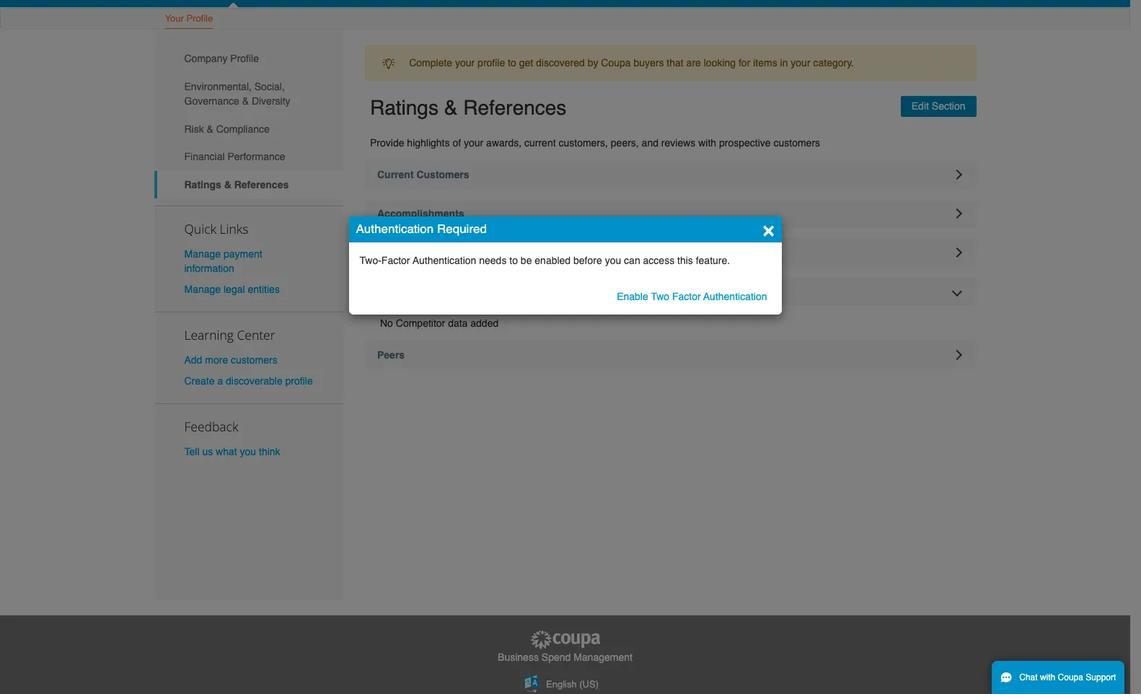 Task type: vqa. For each thing, say whether or not it's contained in the screenshot.
Governance
yes



Task type: locate. For each thing, give the bounding box(es) containing it.
0 horizontal spatial ratings
[[184, 179, 221, 190]]

discovered
[[536, 57, 585, 69]]

company profile link
[[154, 45, 343, 73]]

needs
[[479, 255, 507, 266]]

profile up environmental, social, governance & diversity link
[[230, 53, 259, 64]]

2 manage from the top
[[184, 284, 221, 295]]

0 horizontal spatial profile
[[186, 13, 213, 24]]

financial
[[184, 151, 225, 163]]

1 horizontal spatial ratings & references
[[370, 96, 567, 119]]

0 vertical spatial to
[[508, 57, 516, 69]]

you
[[605, 255, 621, 266], [240, 446, 256, 458]]

customers
[[774, 137, 820, 149], [231, 354, 278, 366]]

0 vertical spatial coupa
[[601, 57, 631, 69]]

to left be
[[510, 255, 518, 266]]

a
[[217, 375, 223, 387]]

legal
[[224, 284, 245, 295]]

profile left get
[[478, 57, 505, 69]]

heading
[[365, 160, 977, 189], [365, 199, 977, 228], [365, 238, 977, 267], [365, 277, 977, 306], [365, 341, 977, 369]]

add more customers
[[184, 354, 278, 366]]

& left diversity
[[242, 95, 249, 107]]

with right reviews
[[699, 137, 717, 149]]

0 horizontal spatial with
[[699, 137, 717, 149]]

1 vertical spatial ratings & references
[[184, 179, 289, 190]]

& inside "ratings & references" link
[[224, 179, 231, 190]]

× button
[[763, 217, 775, 240]]

ratings down financial on the top left of page
[[184, 179, 221, 190]]

coupa right by
[[601, 57, 631, 69]]

you left think at the bottom of page
[[240, 446, 256, 458]]

competitor
[[396, 317, 445, 329]]

category.
[[813, 57, 854, 69]]

your right in
[[791, 57, 811, 69]]

coupa
[[601, 57, 631, 69], [1058, 672, 1084, 683]]

0 vertical spatial ratings
[[370, 96, 439, 119]]

1 heading from the top
[[365, 160, 977, 189]]

manage payment information link
[[184, 248, 262, 274]]

profile right discoverable at the bottom of page
[[285, 375, 313, 387]]

tell
[[184, 446, 200, 458]]

your
[[455, 57, 475, 69], [791, 57, 811, 69], [464, 137, 484, 149]]

two-
[[360, 255, 382, 266]]

authentication up two-
[[356, 221, 434, 236]]

spend
[[542, 652, 571, 663]]

1 vertical spatial profile
[[230, 53, 259, 64]]

environmental, social, governance & diversity
[[184, 81, 290, 107]]

performance
[[228, 151, 285, 163]]

authentication
[[356, 221, 434, 236], [413, 255, 476, 266], [704, 291, 767, 302]]

feature.
[[696, 255, 730, 266]]

references
[[463, 96, 567, 119], [234, 179, 289, 190]]

to
[[508, 57, 516, 69], [510, 255, 518, 266]]

0 horizontal spatial you
[[240, 446, 256, 458]]

1 vertical spatial customers
[[231, 354, 278, 366]]

factor down authentication required
[[382, 255, 410, 266]]

ratings & references down financial performance
[[184, 179, 289, 190]]

items
[[753, 57, 778, 69]]

0 horizontal spatial ratings & references
[[184, 179, 289, 190]]

be
[[521, 255, 532, 266]]

data
[[448, 317, 468, 329]]

buyers
[[634, 57, 664, 69]]

you inside button
[[240, 446, 256, 458]]

manage
[[184, 248, 221, 259], [184, 284, 221, 295]]

heading down reviews
[[365, 160, 977, 189]]

0 vertical spatial ratings & references
[[370, 96, 567, 119]]

with right chat
[[1040, 672, 1056, 683]]

& up of
[[444, 96, 458, 119]]

social,
[[255, 81, 285, 92]]

0 vertical spatial you
[[605, 255, 621, 266]]

heading up access
[[365, 199, 977, 228]]

your profile
[[165, 13, 213, 24]]

governance
[[184, 95, 239, 107]]

edit section
[[912, 100, 966, 112]]

entities
[[248, 284, 280, 295]]

0 horizontal spatial coupa
[[601, 57, 631, 69]]

1 horizontal spatial with
[[1040, 672, 1056, 683]]

references up awards,
[[463, 96, 567, 119]]

no
[[380, 317, 393, 329]]

can
[[624, 255, 640, 266]]

&
[[242, 95, 249, 107], [444, 96, 458, 119], [207, 123, 214, 135], [224, 179, 231, 190]]

1 horizontal spatial profile
[[478, 57, 505, 69]]

ratings
[[370, 96, 439, 119], [184, 179, 221, 190]]

added
[[471, 317, 499, 329]]

1 manage from the top
[[184, 248, 221, 259]]

authentication down 'required' at the top of the page
[[413, 255, 476, 266]]

no competitor data added
[[380, 317, 499, 329]]

payment
[[224, 248, 262, 259]]

1 vertical spatial manage
[[184, 284, 221, 295]]

company profile
[[184, 53, 259, 64]]

0 vertical spatial profile
[[186, 13, 213, 24]]

what
[[216, 446, 237, 458]]

0 vertical spatial profile
[[478, 57, 505, 69]]

management
[[574, 652, 633, 663]]

quick
[[184, 220, 216, 237]]

customers right prospective
[[774, 137, 820, 149]]

english
[[546, 679, 577, 690]]

heading up the two
[[365, 238, 977, 267]]

profile for company profile
[[230, 53, 259, 64]]

ratings up provide
[[370, 96, 439, 119]]

current
[[525, 137, 556, 149]]

you left can
[[605, 255, 621, 266]]

coupa left 'support'
[[1058, 672, 1084, 683]]

heading down access
[[365, 277, 977, 306]]

factor
[[382, 255, 410, 266], [672, 291, 701, 302]]

0 vertical spatial manage
[[184, 248, 221, 259]]

0 horizontal spatial factor
[[382, 255, 410, 266]]

financial performance
[[184, 151, 285, 163]]

your profile link
[[164, 10, 214, 29]]

coupa inside alert
[[601, 57, 631, 69]]

peers,
[[611, 137, 639, 149]]

0 horizontal spatial references
[[234, 179, 289, 190]]

ratings & references up of
[[370, 96, 567, 119]]

1 horizontal spatial profile
[[230, 53, 259, 64]]

manage down information
[[184, 284, 221, 295]]

1 vertical spatial you
[[240, 446, 256, 458]]

to left get
[[508, 57, 516, 69]]

ratings & references
[[370, 96, 567, 119], [184, 179, 289, 190]]

references down performance
[[234, 179, 289, 190]]

in
[[780, 57, 788, 69]]

enabled
[[535, 255, 571, 266]]

0 vertical spatial customers
[[774, 137, 820, 149]]

profile right your
[[186, 13, 213, 24]]

customers up discoverable at the bottom of page
[[231, 354, 278, 366]]

3 heading from the top
[[365, 238, 977, 267]]

manage up information
[[184, 248, 221, 259]]

enable two factor authentication link
[[617, 291, 767, 302]]

1 horizontal spatial coupa
[[1058, 672, 1084, 683]]

& down financial performance
[[224, 179, 231, 190]]

1 horizontal spatial factor
[[672, 291, 701, 302]]

1 horizontal spatial references
[[463, 96, 567, 119]]

your right of
[[464, 137, 484, 149]]

manage inside manage payment information
[[184, 248, 221, 259]]

heading down the two
[[365, 341, 977, 369]]

profile inside alert
[[478, 57, 505, 69]]

for
[[739, 57, 751, 69]]

1 vertical spatial references
[[234, 179, 289, 190]]

1 vertical spatial coupa
[[1058, 672, 1084, 683]]

factor right the two
[[672, 291, 701, 302]]

get
[[519, 57, 533, 69]]

1 vertical spatial factor
[[672, 291, 701, 302]]

your
[[165, 13, 184, 24]]

& right risk
[[207, 123, 214, 135]]

1 horizontal spatial you
[[605, 255, 621, 266]]

information
[[184, 262, 234, 274]]

manage payment information
[[184, 248, 262, 274]]

1 vertical spatial ratings
[[184, 179, 221, 190]]

reviews
[[662, 137, 696, 149]]

enable
[[617, 291, 648, 302]]

provide highlights of your awards, current customers, peers, and reviews with prospective customers
[[370, 137, 820, 149]]

0 horizontal spatial profile
[[285, 375, 313, 387]]

1 vertical spatial to
[[510, 255, 518, 266]]

authentication down feature.
[[704, 291, 767, 302]]

risk & compliance link
[[154, 115, 343, 143]]

diversity
[[252, 95, 290, 107]]

1 vertical spatial with
[[1040, 672, 1056, 683]]

complete
[[409, 57, 452, 69]]



Task type: describe. For each thing, give the bounding box(es) containing it.
& inside 'environmental, social, governance & diversity'
[[242, 95, 249, 107]]

edit section link
[[901, 96, 977, 117]]

×
[[763, 217, 775, 240]]

1 vertical spatial authentication
[[413, 255, 476, 266]]

think
[[259, 446, 280, 458]]

0 vertical spatial references
[[463, 96, 567, 119]]

compliance
[[216, 123, 270, 135]]

required
[[437, 221, 487, 236]]

financial performance link
[[154, 143, 343, 171]]

feedback
[[184, 418, 238, 435]]

0 vertical spatial factor
[[382, 255, 410, 266]]

us
[[202, 446, 213, 458]]

with inside button
[[1040, 672, 1056, 683]]

business spend management
[[498, 652, 633, 663]]

coupa inside button
[[1058, 672, 1084, 683]]

1 horizontal spatial ratings
[[370, 96, 439, 119]]

2 heading from the top
[[365, 199, 977, 228]]

prospective
[[719, 137, 771, 149]]

environmental,
[[184, 81, 252, 92]]

complete your profile to get discovered by coupa buyers that are looking for items in your category. alert
[[365, 45, 977, 81]]

support
[[1086, 672, 1116, 683]]

add
[[184, 354, 202, 366]]

that
[[667, 57, 684, 69]]

add more customers link
[[184, 354, 278, 366]]

authentication required
[[356, 221, 487, 236]]

english (us)
[[546, 679, 599, 690]]

your right complete
[[455, 57, 475, 69]]

access
[[643, 255, 675, 266]]

chat with coupa support button
[[992, 661, 1125, 694]]

customers,
[[559, 137, 608, 149]]

ratings & references link
[[154, 171, 343, 199]]

learning center
[[184, 326, 275, 343]]

enable two factor authentication
[[617, 291, 767, 302]]

and
[[642, 137, 659, 149]]

quick links
[[184, 220, 248, 237]]

before
[[574, 255, 602, 266]]

1 horizontal spatial customers
[[774, 137, 820, 149]]

5 heading from the top
[[365, 341, 977, 369]]

0 vertical spatial with
[[699, 137, 717, 149]]

create a discoverable profile link
[[184, 375, 313, 387]]

coupa supplier portal image
[[529, 630, 601, 650]]

manage for manage payment information
[[184, 248, 221, 259]]

tell us what you think button
[[184, 445, 280, 459]]

2 vertical spatial authentication
[[704, 291, 767, 302]]

to inside alert
[[508, 57, 516, 69]]

highlights
[[407, 137, 450, 149]]

risk & compliance
[[184, 123, 270, 135]]

center
[[237, 326, 275, 343]]

links
[[220, 220, 248, 237]]

looking
[[704, 57, 736, 69]]

this
[[677, 255, 693, 266]]

manage legal entities link
[[184, 284, 280, 295]]

section
[[932, 100, 966, 112]]

environmental, social, governance & diversity link
[[154, 73, 343, 115]]

are
[[687, 57, 701, 69]]

risk
[[184, 123, 204, 135]]

profile for your profile
[[186, 13, 213, 24]]

two
[[651, 291, 670, 302]]

0 vertical spatial authentication
[[356, 221, 434, 236]]

of
[[453, 137, 461, 149]]

1 vertical spatial profile
[[285, 375, 313, 387]]

4 heading from the top
[[365, 277, 977, 306]]

chat
[[1020, 672, 1038, 683]]

manage for manage legal entities
[[184, 284, 221, 295]]

chat with coupa support
[[1020, 672, 1116, 683]]

& inside risk & compliance link
[[207, 123, 214, 135]]

tell us what you think
[[184, 446, 280, 458]]

provide
[[370, 137, 404, 149]]

edit
[[912, 100, 929, 112]]

create a discoverable profile
[[184, 375, 313, 387]]

complete your profile to get discovered by coupa buyers that are looking for items in your category.
[[409, 57, 854, 69]]

(us)
[[580, 679, 599, 690]]

company
[[184, 53, 228, 64]]

create
[[184, 375, 215, 387]]

discoverable
[[226, 375, 283, 387]]

by
[[588, 57, 598, 69]]

0 horizontal spatial customers
[[231, 354, 278, 366]]

two-factor authentication needs to be enabled before you can access this feature.
[[360, 255, 730, 266]]

awards,
[[486, 137, 522, 149]]

business
[[498, 652, 539, 663]]

manage legal entities
[[184, 284, 280, 295]]



